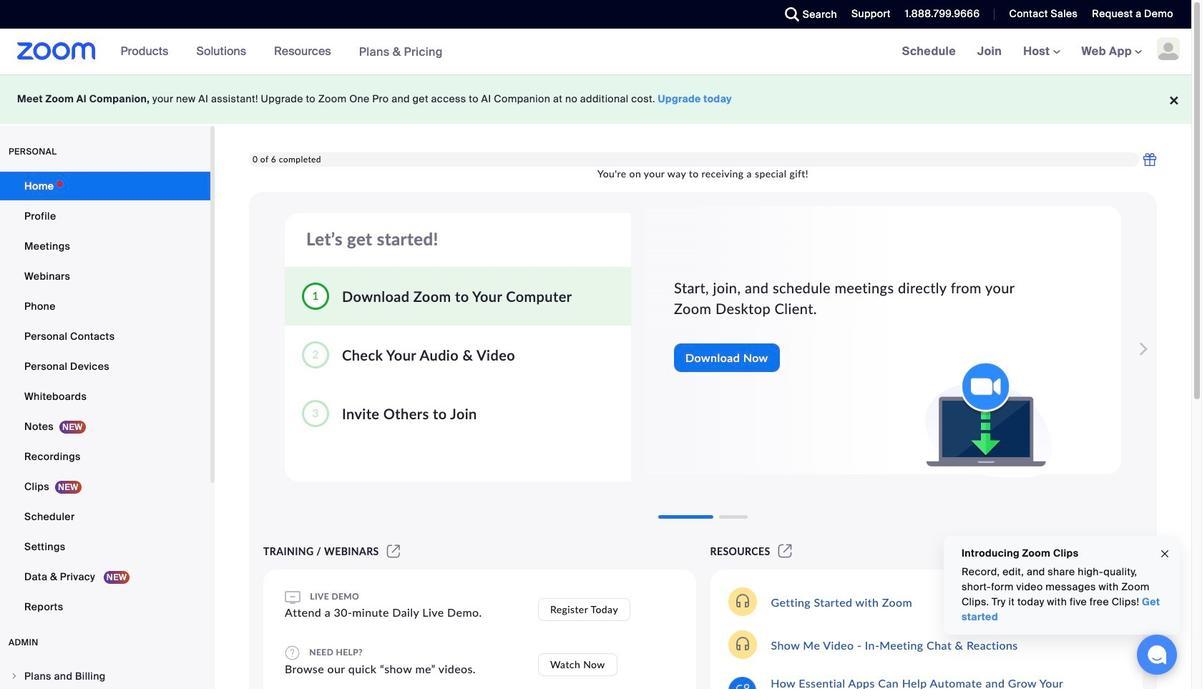 Task type: locate. For each thing, give the bounding box(es) containing it.
profile picture image
[[1157, 37, 1180, 60]]

menu item
[[0, 663, 210, 689]]

banner
[[0, 29, 1191, 75]]

footer
[[0, 74, 1191, 124]]

close image
[[1159, 546, 1171, 562]]

next image
[[1132, 335, 1152, 363]]



Task type: describe. For each thing, give the bounding box(es) containing it.
open chat image
[[1147, 645, 1167, 665]]

personal menu menu
[[0, 172, 210, 622]]

meetings navigation
[[891, 29, 1191, 75]]

product information navigation
[[110, 29, 454, 75]]

right image
[[10, 672, 19, 680]]

zoom logo image
[[17, 42, 96, 60]]

window new image
[[385, 545, 402, 557]]

window new image
[[776, 545, 794, 557]]



Task type: vqa. For each thing, say whether or not it's contained in the screenshot.
ZOOM LOGO
yes



